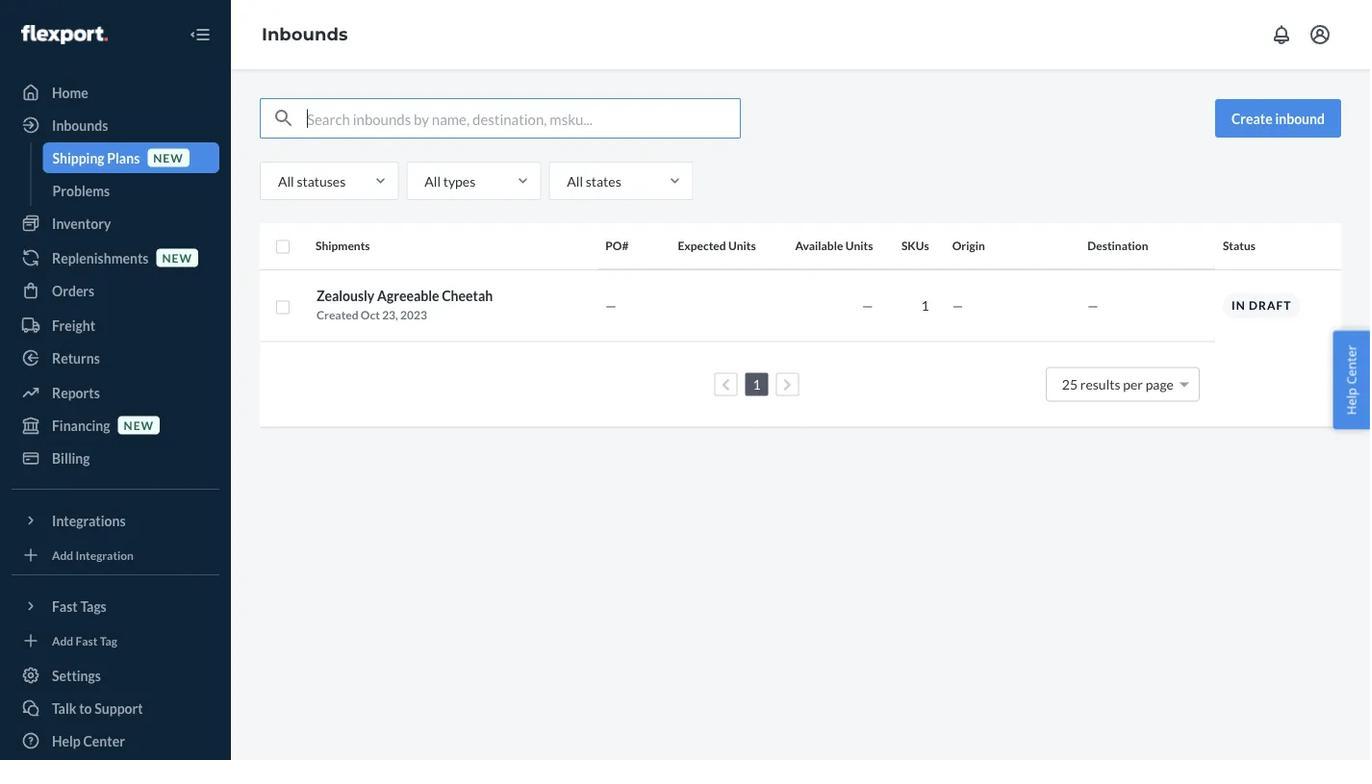 Task type: locate. For each thing, give the bounding box(es) containing it.
2 vertical spatial new
[[124, 418, 154, 432]]

financing
[[52, 417, 110, 434]]

1 right chevron left image
[[753, 376, 761, 393]]

add for add fast tag
[[52, 634, 73, 648]]

1 down skus
[[922, 297, 930, 314]]

chevron right image
[[784, 378, 792, 392]]

shipments
[[316, 239, 370, 253]]

create
[[1232, 110, 1273, 127]]

help
[[1343, 388, 1361, 415], [52, 733, 81, 750]]

0 horizontal spatial 1
[[753, 376, 761, 393]]

3 all from the left
[[567, 173, 583, 189]]

cheetah
[[442, 288, 493, 304]]

expected units
[[678, 239, 756, 253]]

1 vertical spatial 1
[[753, 376, 761, 393]]

square image left created on the left of the page
[[275, 300, 291, 315]]

0 vertical spatial fast
[[52, 598, 78, 615]]

0 horizontal spatial inbounds
[[52, 117, 108, 133]]

add integration
[[52, 548, 134, 562]]

1 vertical spatial inbounds link
[[12, 110, 220, 141]]

— down available units at the right top of the page
[[863, 297, 874, 314]]

replenishments
[[52, 250, 149, 266]]

1 all from the left
[[278, 173, 294, 189]]

—
[[606, 297, 617, 314], [863, 297, 874, 314], [953, 297, 964, 314], [1088, 297, 1099, 314]]

1 square image from the top
[[275, 239, 291, 255]]

new for shipping plans
[[153, 151, 184, 165]]

0 vertical spatial help center
[[1343, 345, 1361, 415]]

new right the plans
[[153, 151, 184, 165]]

zealously
[[317, 288, 375, 304]]

fast left tags
[[52, 598, 78, 615]]

states
[[586, 173, 622, 189]]

0 horizontal spatial units
[[729, 239, 756, 253]]

all for all statuses
[[278, 173, 294, 189]]

talk to support
[[52, 700, 143, 717]]

add integration link
[[12, 544, 220, 567]]

freight
[[52, 317, 95, 334]]

close navigation image
[[189, 23, 212, 46]]

add up the settings
[[52, 634, 73, 648]]

1 horizontal spatial center
[[1343, 345, 1361, 385]]

0 vertical spatial center
[[1343, 345, 1361, 385]]

units right the available
[[846, 239, 874, 253]]

0 horizontal spatial help
[[52, 733, 81, 750]]

inbounds link
[[262, 24, 348, 45], [12, 110, 220, 141]]

square image left shipments
[[275, 239, 291, 255]]

1 units from the left
[[729, 239, 756, 253]]

all for all states
[[567, 173, 583, 189]]

— down "destination"
[[1088, 297, 1099, 314]]

4 — from the left
[[1088, 297, 1099, 314]]

fast left tag on the left of page
[[76, 634, 98, 648]]

home
[[52, 84, 88, 101]]

0 vertical spatial help
[[1343, 388, 1361, 415]]

2 all from the left
[[425, 173, 441, 189]]

1 horizontal spatial units
[[846, 239, 874, 253]]

billing link
[[12, 443, 220, 474]]

fast tags
[[52, 598, 107, 615]]

statuses
[[297, 173, 346, 189]]

— down origin
[[953, 297, 964, 314]]

0 vertical spatial add
[[52, 548, 73, 562]]

all
[[278, 173, 294, 189], [425, 173, 441, 189], [567, 173, 583, 189]]

1
[[922, 297, 930, 314], [753, 376, 761, 393]]

zealously agreeable cheetah created oct 23, 2023
[[317, 288, 493, 322]]

2 units from the left
[[846, 239, 874, 253]]

created
[[317, 308, 359, 322]]

tags
[[80, 598, 107, 615]]

1 add from the top
[[52, 548, 73, 562]]

1 horizontal spatial help
[[1343, 388, 1361, 415]]

2 square image from the top
[[275, 300, 291, 315]]

1 horizontal spatial all
[[425, 173, 441, 189]]

0 vertical spatial square image
[[275, 239, 291, 255]]

per
[[1124, 376, 1144, 393]]

results
[[1081, 376, 1121, 393]]

help center
[[1343, 345, 1361, 415], [52, 733, 125, 750]]

integrations button
[[12, 505, 220, 536]]

oct
[[361, 308, 380, 322]]

expected
[[678, 239, 727, 253]]

flexport logo image
[[21, 25, 108, 44]]

0 vertical spatial new
[[153, 151, 184, 165]]

1 vertical spatial help center
[[52, 733, 125, 750]]

all for all types
[[425, 173, 441, 189]]

new down reports link on the left of page
[[124, 418, 154, 432]]

all left types
[[425, 173, 441, 189]]

25
[[1063, 376, 1078, 393]]

2 — from the left
[[863, 297, 874, 314]]

1 horizontal spatial help center
[[1343, 345, 1361, 415]]

plans
[[107, 150, 140, 166]]

0 horizontal spatial inbounds link
[[12, 110, 220, 141]]

1 vertical spatial center
[[83, 733, 125, 750]]

0 horizontal spatial help center
[[52, 733, 125, 750]]

inventory
[[52, 215, 111, 232]]

0 horizontal spatial all
[[278, 173, 294, 189]]

center
[[1343, 345, 1361, 385], [83, 733, 125, 750]]

new up orders 'link'
[[162, 251, 192, 265]]

skus
[[902, 239, 930, 253]]

center inside button
[[1343, 345, 1361, 385]]

status
[[1224, 239, 1256, 253]]

fast
[[52, 598, 78, 615], [76, 634, 98, 648]]

1 vertical spatial new
[[162, 251, 192, 265]]

square image
[[275, 239, 291, 255], [275, 300, 291, 315]]

all states
[[567, 173, 622, 189]]

po#
[[606, 239, 629, 253]]

0 vertical spatial 1
[[922, 297, 930, 314]]

problems
[[52, 182, 110, 199]]

talk to support button
[[12, 693, 220, 724]]

units right expected at the top of the page
[[729, 239, 756, 253]]

1 vertical spatial square image
[[275, 300, 291, 315]]

— down po#
[[606, 297, 617, 314]]

1 horizontal spatial inbounds
[[262, 24, 348, 45]]

settings
[[52, 668, 101, 684]]

all left statuses
[[278, 173, 294, 189]]

units
[[729, 239, 756, 253], [846, 239, 874, 253]]

available units
[[796, 239, 874, 253]]

new
[[153, 151, 184, 165], [162, 251, 192, 265], [124, 418, 154, 432]]

all left states
[[567, 173, 583, 189]]

inbounds
[[262, 24, 348, 45], [52, 117, 108, 133]]

inventory link
[[12, 208, 220, 239]]

0 horizontal spatial center
[[83, 733, 125, 750]]

add left integration
[[52, 548, 73, 562]]

1 vertical spatial add
[[52, 634, 73, 648]]

1 horizontal spatial inbounds link
[[262, 24, 348, 45]]

new for replenishments
[[162, 251, 192, 265]]

2 horizontal spatial all
[[567, 173, 583, 189]]

returns link
[[12, 343, 220, 374]]

add fast tag link
[[12, 630, 220, 653]]

2 add from the top
[[52, 634, 73, 648]]

add
[[52, 548, 73, 562], [52, 634, 73, 648]]

square image for po#
[[275, 239, 291, 255]]

tag
[[100, 634, 117, 648]]



Task type: describe. For each thing, give the bounding box(es) containing it.
returns
[[52, 350, 100, 366]]

add fast tag
[[52, 634, 117, 648]]

orders link
[[12, 275, 220, 306]]

problems link
[[43, 175, 220, 206]]

help center inside button
[[1343, 345, 1361, 415]]

shipping plans
[[52, 150, 140, 166]]

open notifications image
[[1271, 23, 1294, 46]]

reports
[[52, 385, 100, 401]]

to
[[79, 700, 92, 717]]

shipping
[[52, 150, 105, 166]]

new for financing
[[124, 418, 154, 432]]

Search inbounds by name, destination, msku... text field
[[307, 99, 740, 138]]

fast tags button
[[12, 591, 220, 622]]

1 vertical spatial fast
[[76, 634, 98, 648]]

agreeable
[[377, 288, 439, 304]]

0 vertical spatial inbounds link
[[262, 24, 348, 45]]

2023
[[401, 308, 427, 322]]

help center button
[[1334, 331, 1371, 430]]

support
[[95, 700, 143, 717]]

home link
[[12, 77, 220, 108]]

0 vertical spatial inbounds
[[262, 24, 348, 45]]

billing
[[52, 450, 90, 466]]

talk
[[52, 700, 77, 717]]

fast inside dropdown button
[[52, 598, 78, 615]]

settings link
[[12, 660, 220, 691]]

3 — from the left
[[953, 297, 964, 314]]

in draft
[[1232, 299, 1292, 313]]

integrations
[[52, 513, 126, 529]]

all types
[[425, 173, 476, 189]]

23,
[[382, 308, 398, 322]]

units for available units
[[846, 239, 874, 253]]

in
[[1232, 299, 1247, 313]]

draft
[[1250, 299, 1292, 313]]

25 results per page option
[[1063, 376, 1175, 393]]

help center link
[[12, 726, 220, 757]]

destination
[[1088, 239, 1149, 253]]

create inbound button
[[1216, 99, 1342, 138]]

types
[[444, 173, 476, 189]]

origin
[[953, 239, 986, 253]]

help inside button
[[1343, 388, 1361, 415]]

page
[[1146, 376, 1175, 393]]

units for expected units
[[729, 239, 756, 253]]

inbound
[[1276, 110, 1326, 127]]

all statuses
[[278, 173, 346, 189]]

open account menu image
[[1309, 23, 1332, 46]]

orders
[[52, 283, 95, 299]]

available
[[796, 239, 844, 253]]

1 vertical spatial help
[[52, 733, 81, 750]]

create inbound
[[1232, 110, 1326, 127]]

1 link
[[749, 376, 765, 393]]

1 horizontal spatial 1
[[922, 297, 930, 314]]

25 results per page
[[1063, 376, 1175, 393]]

integration
[[76, 548, 134, 562]]

chevron left image
[[722, 378, 731, 392]]

reports link
[[12, 377, 220, 408]]

square image for —
[[275, 300, 291, 315]]

1 — from the left
[[606, 297, 617, 314]]

1 vertical spatial inbounds
[[52, 117, 108, 133]]

add for add integration
[[52, 548, 73, 562]]

freight link
[[12, 310, 220, 341]]



Task type: vqa. For each thing, say whether or not it's contained in the screenshot.
Created
yes



